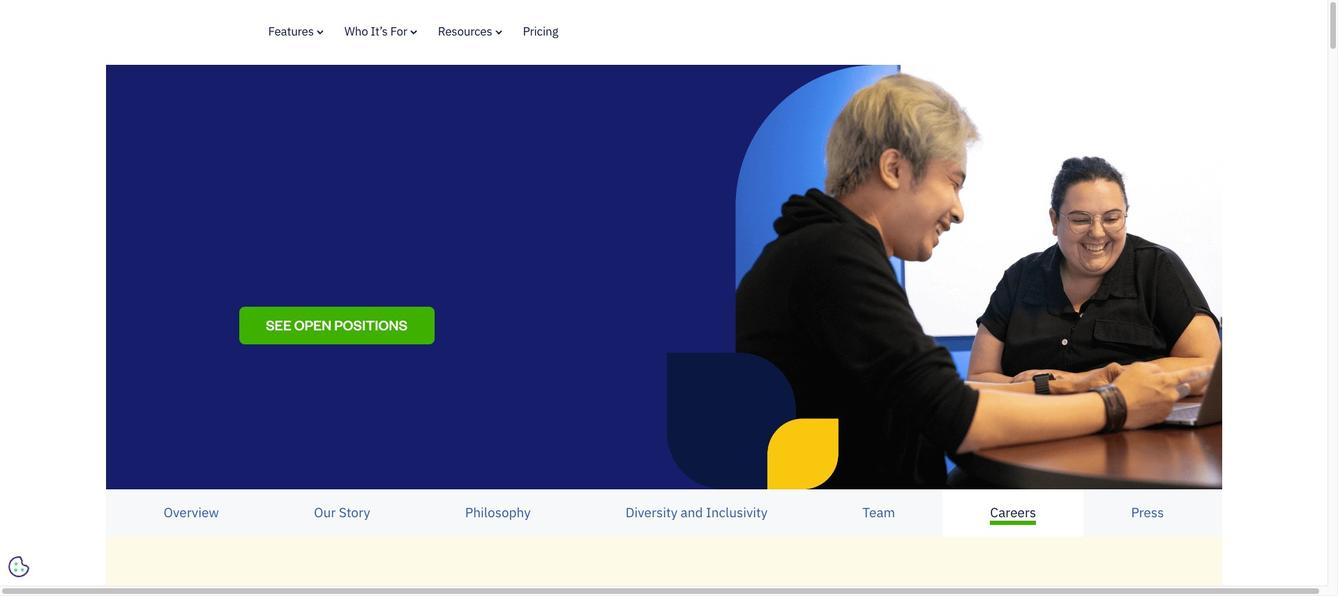 Task type: locate. For each thing, give the bounding box(es) containing it.
our story link
[[266, 492, 418, 534]]

dialog
[[0, 0, 1338, 596]]

our story
[[314, 504, 370, 521]]

cookie preferences image
[[8, 557, 29, 578]]

who it's for link
[[344, 24, 417, 39]]

who
[[344, 24, 368, 39]]

careers
[[990, 504, 1036, 521]]

philosophy
[[465, 504, 531, 521]]

for
[[390, 24, 407, 39]]

team
[[863, 504, 895, 521]]

pricing
[[523, 24, 558, 39]]

diversity and inclusivity
[[626, 504, 768, 521]]

features
[[268, 24, 314, 39]]

press
[[1131, 504, 1164, 521]]

philosophy link
[[418, 492, 578, 534]]

cookie consent banner dialog
[[10, 414, 220, 576]]

diversity and inclusivity link
[[578, 492, 815, 534]]

story
[[339, 504, 370, 521]]

who it's for
[[344, 24, 407, 39]]



Task type: vqa. For each thing, say whether or not it's contained in the screenshot.
Press
yes



Task type: describe. For each thing, give the bounding box(es) containing it.
features link
[[268, 24, 324, 39]]

resources link
[[438, 24, 502, 39]]

see open positions
[[266, 316, 407, 334]]

inclusivity
[[706, 504, 768, 521]]

resources
[[438, 24, 492, 39]]

open
[[294, 316, 331, 334]]

overview link
[[116, 492, 266, 534]]

our
[[314, 504, 336, 521]]

press link
[[1084, 492, 1211, 534]]

overview
[[164, 504, 219, 521]]

positions
[[334, 316, 407, 334]]

it's
[[371, 24, 388, 39]]

and
[[681, 504, 703, 521]]

team link
[[815, 492, 943, 534]]

careers link
[[943, 492, 1084, 534]]

diversity
[[626, 504, 677, 521]]

pricing link
[[523, 24, 558, 39]]

see
[[266, 316, 291, 334]]

see open positions link
[[239, 307, 434, 344]]



